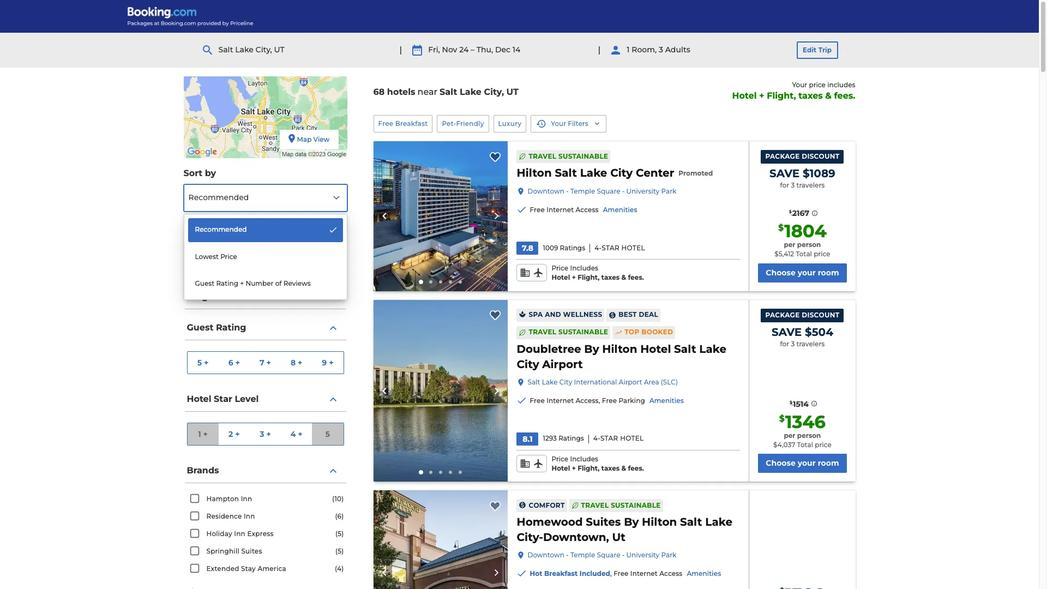 Task type: locate. For each thing, give the bounding box(es) containing it.
go to image #4 image
[[449, 280, 452, 284], [449, 471, 452, 474]]

per
[[784, 241, 796, 249], [784, 431, 796, 440]]

choose your room button
[[759, 263, 847, 283], [759, 454, 847, 473]]

city inside doubletree by hilton hotel salt lake city airport
[[517, 358, 539, 371]]

your for your filters
[[551, 120, 566, 128]]

price includes hotel + flight, taxes & fees.
[[552, 264, 644, 282], [552, 455, 644, 472]]

0 vertical spatial fees.
[[835, 90, 856, 101]]

1 vertical spatial go to image #3 image
[[439, 471, 443, 474]]

$ for 1346
[[780, 413, 785, 424]]

$ 1346 per person $4,037 total price
[[774, 411, 832, 449]]

(5) down (6)
[[336, 530, 344, 538]]

residence
[[207, 512, 242, 521]]

2 vertical spatial inn
[[234, 530, 246, 538]]

travelers for 1804
[[797, 181, 825, 189]]

total inside $ 1346 per person $4,037 total price
[[797, 441, 814, 449]]

hilton salt lake city center - promoted element
[[517, 165, 713, 181]]

2 choose your room from the top
[[766, 459, 840, 468]]

hotel inside dropdown button
[[187, 394, 211, 404]]

1 + button
[[187, 423, 219, 445]]

$ inside "$ 2167"
[[789, 209, 792, 214]]

1 per from the top
[[784, 241, 796, 249]]

hilton inside the homewood suites by hilton salt lake city-downtown, ut
[[642, 516, 677, 529]]

0 vertical spatial photo carousel region
[[374, 141, 508, 291]]

inn up springhill suites
[[234, 530, 246, 538]]

go to image #1 image for 1804
[[419, 280, 423, 284]]

1 horizontal spatial amenities
[[650, 397, 684, 405]]

neighborhoods
[[187, 291, 258, 302]]

1 vertical spatial for 3 travelers
[[781, 340, 825, 348]]

package discount up the save $1089
[[766, 152, 840, 161]]

includes for 1346
[[570, 455, 599, 463]]

for 3 travelers down the save $1089
[[781, 181, 825, 189]]

price down 1009 ratings
[[552, 264, 569, 272]]

rating
[[216, 279, 238, 287], [216, 322, 246, 333]]

3 down the save $1089
[[791, 181, 795, 189]]

1 vertical spatial travelers
[[797, 340, 825, 348]]

2 package from the top
[[766, 311, 800, 319]]

1 price includes hotel + flight, taxes & fees. from the top
[[552, 264, 644, 282]]

2 for from the top
[[781, 340, 790, 348]]

recommended button
[[184, 184, 347, 212]]

1 travelers from the top
[[797, 181, 825, 189]]

view
[[313, 135, 330, 144]]

5 for 5 +
[[197, 358, 202, 368]]

0 vertical spatial suites
[[586, 516, 621, 529]]

1 horizontal spatial access
[[660, 570, 683, 578]]

choose for 1804
[[766, 268, 796, 278]]

(slc)
[[661, 378, 678, 386]]

$4,037
[[774, 441, 796, 449]]

1 for 3 travelers from the top
[[781, 181, 825, 189]]

1 vertical spatial access
[[660, 570, 683, 578]]

ratings right 1293
[[559, 435, 584, 443]]

by up international
[[585, 343, 599, 356]]

go to image #3 image
[[439, 280, 443, 284], [439, 471, 443, 474]]

1 for 1 room, 3 adults
[[627, 45, 630, 55]]

- down ut
[[622, 551, 625, 560]]

0 vertical spatial go to image #2 image
[[429, 280, 433, 284]]

park up hot breakfast included , free internet access amenities
[[662, 551, 677, 560]]

0 vertical spatial total
[[796, 250, 812, 258]]

square for lake
[[597, 187, 621, 195]]

1346
[[786, 411, 826, 433]]

1 go to image #1 image from the top
[[419, 280, 423, 284]]

go to image #1 image for 1346
[[419, 471, 423, 475]]

0 horizontal spatial your
[[551, 120, 566, 128]]

1 vertical spatial rating
[[216, 322, 246, 333]]

0 vertical spatial for
[[781, 181, 790, 189]]

1 vertical spatial inn
[[244, 512, 255, 521]]

person inside $ 1804 per person $5,412 total price
[[798, 241, 821, 249]]

hotel star level
[[187, 394, 259, 404]]

expand image
[[593, 120, 602, 128]]

1 includes from the top
[[570, 264, 599, 272]]

your down "edit"
[[793, 81, 808, 89]]

2 vertical spatial hilton
[[642, 516, 677, 529]]

2 vertical spatial &
[[622, 464, 627, 472]]

1 package from the top
[[766, 152, 800, 161]]

4- right 1009 ratings
[[595, 244, 602, 252]]

2 go to image #1 image from the top
[[419, 471, 423, 475]]

1 horizontal spatial city,
[[484, 87, 504, 97]]

$ for 1804
[[779, 223, 784, 233]]

list box
[[184, 214, 347, 300]]

3 inside button
[[260, 429, 264, 439]]

0 vertical spatial package discount
[[766, 152, 840, 161]]

sustainable
[[559, 152, 609, 160], [559, 328, 609, 336], [611, 501, 661, 510]]

travelers
[[797, 181, 825, 189], [797, 340, 825, 348]]

& for 1804
[[622, 273, 627, 282]]

for 3 travelers down save $504
[[781, 340, 825, 348]]

1 vertical spatial recommended
[[195, 225, 247, 234]]

1 vertical spatial guest
[[187, 322, 214, 333]]

2 vertical spatial fees.
[[628, 464, 644, 472]]

2 vertical spatial price
[[815, 441, 832, 449]]

university
[[627, 187, 660, 195], [627, 551, 660, 560]]

person for 1346
[[798, 431, 821, 440]]

0 vertical spatial airport
[[543, 358, 583, 371]]

0 vertical spatial rating
[[216, 279, 238, 287]]

price includes hotel + flight, taxes & fees. down 1009 ratings
[[552, 264, 644, 282]]

fri, nov 24 – thu, dec 14
[[428, 45, 521, 55]]

1 horizontal spatial suites
[[586, 516, 621, 529]]

2 downtown - temple square - university park from the top
[[528, 551, 677, 560]]

4-star hotel
[[595, 244, 645, 252], [594, 435, 644, 443]]

1 vertical spatial sustainable
[[559, 328, 609, 336]]

2 property building image from the top
[[374, 300, 508, 482]]

rating inside dropdown button
[[216, 322, 246, 333]]

1293
[[543, 435, 557, 443]]

0 vertical spatial includes
[[570, 264, 599, 272]]

1 vertical spatial save
[[772, 326, 802, 339]]

1 vertical spatial includes
[[570, 455, 599, 463]]

temple for suites
[[571, 551, 595, 560]]

1
[[627, 45, 630, 55], [198, 429, 201, 439]]

2 photo carousel region from the top
[[374, 300, 508, 482]]

choose your room down $4,037 at the bottom
[[766, 459, 840, 468]]

0 vertical spatial price
[[809, 81, 826, 89]]

total inside $ 1804 per person $5,412 total price
[[796, 250, 812, 258]]

2 horizontal spatial amenities
[[687, 570, 722, 578]]

spa and wellness
[[529, 311, 603, 319]]

price down 1804
[[814, 250, 831, 258]]

price
[[221, 253, 237, 261], [552, 264, 569, 272], [552, 455, 569, 463]]

per inside $ 1804 per person $5,412 total price
[[784, 241, 796, 249]]

(5) up (4)
[[336, 547, 344, 555]]

0 vertical spatial for 3 travelers
[[781, 181, 825, 189]]

hampton inn
[[207, 495, 252, 503]]

per for 1346
[[784, 431, 796, 440]]

0 vertical spatial city
[[611, 167, 633, 180]]

price down 1293 ratings
[[552, 455, 569, 463]]

trip
[[819, 46, 832, 54]]

thu,
[[477, 45, 493, 55]]

1 vertical spatial suites
[[241, 547, 262, 555]]

2 room from the top
[[818, 459, 840, 468]]

1 left 2
[[198, 429, 201, 439]]

includes for 1804
[[570, 264, 599, 272]]

downtown - temple square - university park for lake
[[528, 187, 677, 195]]

free internet access amenities
[[530, 206, 638, 214]]

$ left '2167'
[[789, 209, 792, 214]]

1 vertical spatial discount
[[802, 311, 840, 319]]

5 left 6
[[197, 358, 202, 368]]

4- right 1293 ratings
[[594, 435, 601, 443]]

1 vertical spatial price includes hotel + flight, taxes & fees.
[[552, 455, 644, 472]]

2 go to image #2 image from the top
[[429, 471, 433, 474]]

1 vertical spatial price
[[814, 250, 831, 258]]

total for 1804
[[796, 250, 812, 258]]

fees.
[[835, 90, 856, 101], [628, 273, 644, 282], [628, 464, 644, 472]]

2 for 3 travelers from the top
[[781, 340, 825, 348]]

0 horizontal spatial |
[[400, 45, 402, 55]]

price for 1804
[[814, 250, 831, 258]]

downtown for homewood
[[528, 551, 565, 560]]

3
[[659, 45, 663, 55], [791, 181, 795, 189], [791, 340, 795, 348], [260, 429, 264, 439]]

0 vertical spatial city,
[[256, 45, 272, 55]]

sustainable up homewood suites by hilton salt lake city-downtown, ut element
[[611, 501, 661, 510]]

1 vertical spatial 1
[[198, 429, 201, 439]]

0 vertical spatial room
[[818, 268, 840, 278]]

price right 'lowest'
[[221, 253, 237, 261]]

guest for guest rating + number of reviews
[[195, 279, 215, 287]]

1 photo carousel region from the top
[[374, 141, 508, 291]]

0 vertical spatial sustainable
[[559, 152, 609, 160]]

2 | from the left
[[598, 45, 601, 55]]

2 your from the top
[[798, 459, 816, 468]]

2 discount from the top
[[802, 311, 840, 319]]

downtown - temple square - university park down the hilton salt lake city center on the top
[[528, 187, 677, 195]]

1 downtown from the top
[[528, 187, 565, 195]]

1 horizontal spatial |
[[598, 45, 601, 55]]

star down free internet access, free parking amenities
[[601, 435, 619, 443]]

2 includes from the top
[[570, 455, 599, 463]]

2 downtown from the top
[[528, 551, 565, 560]]

university up hot breakfast included , free internet access amenities
[[627, 551, 660, 560]]

photo carousel region
[[374, 141, 508, 291], [374, 300, 508, 482], [374, 491, 508, 589]]

choose your room button down $4,037 at the bottom
[[759, 454, 847, 473]]

2 per from the top
[[784, 431, 796, 440]]

deal
[[639, 311, 659, 319]]

1 vertical spatial ratings
[[559, 435, 584, 443]]

1 property building image from the top
[[374, 141, 508, 291]]

1 horizontal spatial 5
[[326, 429, 330, 439]]

springhill
[[207, 547, 240, 555]]

1 vertical spatial total
[[797, 441, 814, 449]]

free down 68
[[378, 119, 394, 128]]

2 park from the top
[[662, 551, 677, 560]]

0 vertical spatial downtown
[[528, 187, 565, 195]]

includes down 1293 ratings
[[570, 455, 599, 463]]

fri,
[[428, 45, 440, 55]]

sustainable up the hilton salt lake city center on the top
[[559, 152, 609, 160]]

price includes hotel + flight, taxes & fees. down 1293 ratings
[[552, 455, 644, 472]]

salt inside the hilton salt lake city center - promoted element
[[555, 167, 577, 180]]

flight, inside your price includes hotel + flight, taxes & fees.
[[767, 90, 796, 101]]

temple up free internet access amenities
[[571, 187, 595, 195]]

room down $ 1346 per person $4,037 total price
[[818, 459, 840, 468]]

$ left 1346
[[780, 413, 785, 424]]

park down center
[[662, 187, 677, 195]]

1 vertical spatial choose your room button
[[759, 454, 847, 473]]

2 go to image #5 image from the top
[[459, 471, 462, 474]]

0 vertical spatial choose
[[766, 268, 796, 278]]

1 discount from the top
[[802, 152, 840, 161]]

1 choose your room button from the top
[[759, 263, 847, 283]]

star
[[602, 244, 620, 252], [214, 394, 232, 404], [601, 435, 619, 443]]

city left international
[[560, 378, 573, 386]]

price left includes
[[809, 81, 826, 89]]

doubletree
[[517, 343, 582, 356]]

go to image #2 image for 1346
[[429, 471, 433, 474]]

of
[[275, 279, 282, 287]]

rating down neighborhoods
[[216, 322, 246, 333]]

per up $4,037 at the bottom
[[784, 431, 796, 440]]

internet left "access,"
[[547, 397, 574, 405]]

1 | from the left
[[400, 45, 402, 55]]

fees. for 1346
[[628, 464, 644, 472]]

+ for 6 +
[[235, 358, 240, 368]]

package discount up save $504
[[766, 311, 840, 319]]

taxes inside your price includes hotel + flight, taxes & fees.
[[799, 90, 823, 101]]

save $504
[[772, 326, 834, 339]]

temple down downtown,
[[571, 551, 595, 560]]

0 vertical spatial taxes
[[799, 90, 823, 101]]

2 (5) from the top
[[336, 547, 344, 555]]

3 right 2 + button
[[260, 429, 264, 439]]

for for 1346
[[781, 340, 790, 348]]

$ 1804 per person $5,412 total price
[[775, 221, 831, 258]]

1 park from the top
[[662, 187, 677, 195]]

1 for 1 +
[[198, 429, 201, 439]]

international
[[574, 378, 617, 386]]

room for 1346
[[818, 459, 840, 468]]

your inside button
[[551, 120, 566, 128]]

hilton salt lake city center
[[517, 167, 675, 180]]

choose down $5,412
[[766, 268, 796, 278]]

2 university from the top
[[627, 551, 660, 560]]

1 vertical spatial property building image
[[374, 300, 508, 482]]

2 price includes hotel + flight, taxes & fees. from the top
[[552, 455, 644, 472]]

sort
[[184, 168, 203, 178]]

5 for 5
[[326, 429, 330, 439]]

1 vertical spatial by
[[624, 516, 639, 529]]

person down 1514
[[798, 431, 821, 440]]

1 vertical spatial per
[[784, 431, 796, 440]]

discount up the $1089 at top right
[[802, 152, 840, 161]]

1 vertical spatial your
[[551, 120, 566, 128]]

1 room from the top
[[818, 268, 840, 278]]

airport inside doubletree by hilton hotel salt lake city airport
[[543, 358, 583, 371]]

1 go to image #5 image from the top
[[459, 280, 462, 284]]

downtown - temple square - university park for by
[[528, 551, 677, 560]]

university for city
[[627, 187, 660, 195]]

by up ut
[[624, 516, 639, 529]]

breakfast down hotels
[[395, 119, 428, 128]]

airport down doubletree
[[543, 358, 583, 371]]

center
[[636, 167, 675, 180]]

0 vertical spatial discount
[[802, 152, 840, 161]]

1 go to image #4 image from the top
[[449, 280, 452, 284]]

hotel inside doubletree by hilton hotel salt lake city airport
[[641, 343, 671, 356]]

2 vertical spatial city
[[560, 378, 573, 386]]

0 horizontal spatial by
[[585, 343, 599, 356]]

temple
[[571, 187, 595, 195], [571, 551, 595, 560]]

travel up doubletree
[[529, 328, 557, 336]]

price down 1346
[[815, 441, 832, 449]]

+ for 2 +
[[235, 429, 240, 439]]

7
[[260, 358, 264, 368]]

suites for homewood
[[586, 516, 621, 529]]

save left the $1089 at top right
[[770, 167, 800, 180]]

travel sustainable up the hilton salt lake city center on the top
[[529, 152, 609, 160]]

doubletree by hilton hotel salt lake city airport element
[[517, 341, 741, 371]]

sustainable down the wellness
[[559, 328, 609, 336]]

airport up parking
[[619, 378, 642, 386]]

1 vertical spatial &
[[622, 273, 627, 282]]

go to image #4 image for 1804
[[449, 280, 452, 284]]

fees. for 1804
[[628, 273, 644, 282]]

1 person from the top
[[798, 241, 821, 249]]

$ left 1804
[[779, 223, 784, 233]]

hotel star level button
[[185, 387, 346, 412]]

68 hotels near salt lake city, ut
[[374, 87, 519, 97]]

0 vertical spatial access
[[576, 206, 599, 214]]

go to image #5 image
[[459, 280, 462, 284], [459, 471, 462, 474]]

person inside $ 1346 per person $4,037 total price
[[798, 431, 821, 440]]

total right $4,037 at the bottom
[[797, 441, 814, 449]]

2 temple from the top
[[571, 551, 595, 560]]

travel up downtown,
[[581, 501, 609, 510]]

homewood suites by hilton salt lake city-downtown, ut element
[[517, 515, 741, 545]]

your left filters in the top right of the page
[[551, 120, 566, 128]]

1 square from the top
[[597, 187, 621, 195]]

downtown up hot
[[528, 551, 565, 560]]

edit
[[803, 46, 817, 54]]

+
[[760, 90, 765, 101], [572, 273, 576, 282], [240, 279, 244, 287], [204, 358, 209, 368], [235, 358, 240, 368], [267, 358, 271, 368], [298, 358, 303, 368], [329, 358, 334, 368], [203, 429, 208, 439], [235, 429, 240, 439], [267, 429, 271, 439], [298, 429, 303, 439], [572, 464, 576, 472]]

suites up ut
[[586, 516, 621, 529]]

1 horizontal spatial by
[[624, 516, 639, 529]]

downtown,
[[543, 531, 609, 544]]

best
[[619, 311, 637, 319]]

1 go to image #3 image from the top
[[439, 280, 443, 284]]

1 left room,
[[627, 45, 630, 55]]

travelers for 1346
[[797, 340, 825, 348]]

for down save $504
[[781, 340, 790, 348]]

city left center
[[611, 167, 633, 180]]

2 person from the top
[[798, 431, 821, 440]]

0 vertical spatial property building image
[[374, 141, 508, 291]]

+ for 4 +
[[298, 429, 303, 439]]

1 vertical spatial 5
[[326, 429, 330, 439]]

photo carousel region for 1346
[[374, 300, 508, 482]]

4- for 1346
[[594, 435, 601, 443]]

$ inside $ 1346 per person $4,037 total price
[[780, 413, 785, 424]]

$ inside $ 1804 per person $5,412 total price
[[779, 223, 784, 233]]

- down downtown,
[[566, 551, 569, 560]]

2 go to image #4 image from the top
[[449, 471, 452, 474]]

your inside your price includes hotel + flight, taxes & fees.
[[793, 81, 808, 89]]

price inside $ 1804 per person $5,412 total price
[[814, 250, 831, 258]]

,
[[611, 570, 612, 578]]

package
[[766, 152, 800, 161], [766, 311, 800, 319]]

1 vertical spatial star
[[214, 394, 232, 404]]

brands
[[187, 465, 219, 476]]

1 vertical spatial hilton
[[603, 343, 638, 356]]

booked
[[642, 328, 674, 336]]

room for 1804
[[818, 268, 840, 278]]

2 package discount from the top
[[766, 311, 840, 319]]

breakfast right hot
[[545, 570, 578, 578]]

discount up $504
[[802, 311, 840, 319]]

travel sustainable up the homewood suites by hilton salt lake city-downtown, ut
[[581, 501, 661, 510]]

inn
[[241, 495, 252, 503], [244, 512, 255, 521], [234, 530, 246, 538]]

1 go to image #2 image from the top
[[429, 280, 433, 284]]

4-star hotel for 1804
[[595, 244, 645, 252]]

2 go to image #3 image from the top
[[439, 471, 443, 474]]

your down $ 1346 per person $4,037 total price
[[798, 459, 816, 468]]

go to image #4 image for 1346
[[449, 471, 452, 474]]

+ inside "button"
[[203, 429, 208, 439]]

1 package discount from the top
[[766, 152, 840, 161]]

1 vertical spatial temple
[[571, 551, 595, 560]]

map
[[297, 135, 312, 144]]

go to image #1 image
[[419, 280, 423, 284], [419, 471, 423, 475]]

1 temple from the top
[[571, 187, 595, 195]]

0 vertical spatial person
[[798, 241, 821, 249]]

internet up 1009 ratings
[[547, 206, 574, 214]]

square
[[597, 187, 621, 195], [597, 551, 621, 560]]

1 horizontal spatial ut
[[507, 87, 519, 97]]

choose for 1346
[[766, 459, 796, 468]]

| left room,
[[598, 45, 601, 55]]

| left fri, on the left of page
[[400, 45, 402, 55]]

2 travelers from the top
[[797, 340, 825, 348]]

guest inside dropdown button
[[187, 322, 214, 333]]

+ for 5 +
[[204, 358, 209, 368]]

square up ,
[[597, 551, 621, 560]]

your filters
[[551, 120, 589, 128]]

choose your room down $5,412
[[766, 268, 840, 278]]

total right $5,412
[[796, 250, 812, 258]]

adults
[[666, 45, 691, 55]]

2 vertical spatial photo carousel region
[[374, 491, 508, 589]]

1 inside "button"
[[198, 429, 201, 439]]

choose your room button down $5,412
[[759, 263, 847, 283]]

for 3 travelers for 1804
[[781, 181, 825, 189]]

recommended
[[189, 193, 249, 202], [195, 225, 247, 234]]

your down $ 1804 per person $5,412 total price
[[798, 268, 816, 278]]

0 horizontal spatial access
[[576, 206, 599, 214]]

1 vertical spatial package
[[766, 311, 800, 319]]

1514
[[793, 399, 809, 409]]

package discount
[[766, 152, 840, 161], [766, 311, 840, 319]]

7 + button
[[250, 352, 281, 374]]

1 vertical spatial breakfast
[[545, 570, 578, 578]]

total
[[796, 250, 812, 258], [797, 441, 814, 449]]

2 square from the top
[[597, 551, 621, 560]]

salt
[[219, 45, 233, 55], [440, 87, 458, 97], [555, 167, 577, 180], [674, 343, 697, 356], [528, 378, 541, 386], [680, 516, 703, 529]]

1 university from the top
[[627, 187, 660, 195]]

1 for from the top
[[781, 181, 790, 189]]

springhill suites
[[207, 547, 262, 555]]

0 vertical spatial travelers
[[797, 181, 825, 189]]

3 down save $504
[[791, 340, 795, 348]]

luxury
[[498, 119, 522, 128]]

room down $ 1804 per person $5,412 total price
[[818, 268, 840, 278]]

guest up neighborhoods
[[195, 279, 215, 287]]

1 vertical spatial go to image #1 image
[[419, 471, 423, 475]]

0 vertical spatial flight,
[[767, 90, 796, 101]]

rating for guest rating + number of reviews
[[216, 279, 238, 287]]

0 vertical spatial travel
[[529, 152, 557, 160]]

internet right ,
[[631, 570, 658, 578]]

0 vertical spatial per
[[784, 241, 796, 249]]

save $1089
[[770, 167, 836, 180]]

per inside $ 1346 per person $4,037 total price
[[784, 431, 796, 440]]

2 choose from the top
[[766, 459, 796, 468]]

by inside doubletree by hilton hotel salt lake city airport
[[585, 343, 599, 356]]

1 your from the top
[[798, 268, 816, 278]]

0 vertical spatial ratings
[[560, 244, 586, 252]]

1 (5) from the top
[[336, 530, 344, 538]]

| for 1 room, 3 adults
[[598, 45, 601, 55]]

1 choose your room from the top
[[766, 268, 840, 278]]

+ inside your price includes hotel + flight, taxes & fees.
[[760, 90, 765, 101]]

breakfast for hot
[[545, 570, 578, 578]]

1 choose from the top
[[766, 268, 796, 278]]

2 vertical spatial property building image
[[374, 491, 508, 589]]

travel down your filters button
[[529, 152, 557, 160]]

package up the save $1089
[[766, 152, 800, 161]]

4-
[[595, 244, 602, 252], [594, 435, 601, 443]]

price for 1804
[[552, 264, 569, 272]]

0 vertical spatial recommended
[[189, 193, 249, 202]]

taxes
[[799, 90, 823, 101], [602, 273, 620, 282], [602, 464, 620, 472]]

inn up the residence inn
[[241, 495, 252, 503]]

0 horizontal spatial 1
[[198, 429, 201, 439]]

0 vertical spatial square
[[597, 187, 621, 195]]

0 vertical spatial your
[[798, 268, 816, 278]]

go to image #2 image
[[429, 280, 433, 284], [429, 471, 433, 474]]

recommended up "lowest price"
[[195, 225, 247, 234]]

1 vertical spatial university
[[627, 551, 660, 560]]

1 downtown - temple square - university park from the top
[[528, 187, 677, 195]]

free down salt lake city international airport area (slc)
[[602, 397, 617, 405]]

$ inside '$ 1514'
[[790, 400, 793, 405]]

includes
[[570, 264, 599, 272], [570, 455, 599, 463]]

0 horizontal spatial amenities
[[603, 206, 638, 214]]

save for 1346
[[772, 326, 802, 339]]

access,
[[576, 397, 601, 405]]

property building image for 1346
[[374, 300, 508, 482]]

salt inside doubletree by hilton hotel salt lake city airport
[[674, 343, 697, 356]]

access
[[576, 206, 599, 214], [660, 570, 683, 578]]

price includes hotel + flight, taxes & fees. for 1804
[[552, 264, 644, 282]]

2 choose your room button from the top
[[759, 454, 847, 473]]

0 horizontal spatial suites
[[241, 547, 262, 555]]

ratings right 1009
[[560, 244, 586, 252]]

star for 1346
[[601, 435, 619, 443]]

property building image
[[374, 141, 508, 291], [374, 300, 508, 482], [374, 491, 508, 589]]

4-star hotel down free internet access, free parking amenities
[[594, 435, 644, 443]]

0 vertical spatial go to image #3 image
[[439, 280, 443, 284]]

choose
[[766, 268, 796, 278], [766, 459, 796, 468]]

4-star hotel down free internet access amenities
[[595, 244, 645, 252]]

price inside $ 1346 per person $4,037 total price
[[815, 441, 832, 449]]

(5)
[[336, 530, 344, 538], [336, 547, 344, 555]]

0 vertical spatial choose your room
[[766, 268, 840, 278]]

travelers down save $504
[[797, 340, 825, 348]]

travel sustainable down spa and wellness
[[529, 328, 609, 336]]

list box containing recommended
[[184, 214, 347, 300]]

5 right the 4 +
[[326, 429, 330, 439]]

1 vertical spatial flight,
[[578, 273, 600, 282]]

package up save $504
[[766, 311, 800, 319]]

choose your room for 1804
[[766, 268, 840, 278]]

1 horizontal spatial hilton
[[603, 343, 638, 356]]

1 vertical spatial package discount
[[766, 311, 840, 319]]

suites inside the homewood suites by hilton salt lake city-downtown, ut
[[586, 516, 621, 529]]

university down center
[[627, 187, 660, 195]]

city,
[[256, 45, 272, 55], [484, 87, 504, 97]]

go to image #2 image for 1804
[[429, 280, 433, 284]]

0 vertical spatial choose your room button
[[759, 263, 847, 283]]

hotel
[[733, 90, 757, 101], [622, 244, 645, 252], [552, 273, 570, 282], [641, 343, 671, 356], [187, 394, 211, 404], [620, 435, 644, 443], [552, 464, 570, 472]]

guest for guest rating
[[187, 322, 214, 333]]

inn up holiday inn express
[[244, 512, 255, 521]]

booking.com packages image
[[127, 7, 254, 26]]



Task type: vqa. For each thing, say whether or not it's contained in the screenshot.
Park related to Center
yes



Task type: describe. For each thing, give the bounding box(es) containing it.
5 +
[[197, 358, 209, 368]]

total for 1346
[[797, 441, 814, 449]]

hot breakfast included , free internet access amenities
[[530, 570, 722, 578]]

filters
[[568, 120, 589, 128]]

pet-
[[442, 119, 456, 128]]

for 3 travelers for 1346
[[781, 340, 825, 348]]

flight, for 1804
[[578, 273, 600, 282]]

sort by
[[184, 168, 216, 178]]

holiday
[[207, 530, 232, 538]]

(5) for holiday inn express
[[336, 530, 344, 538]]

7 +
[[260, 358, 271, 368]]

person for 1804
[[798, 241, 821, 249]]

9
[[322, 358, 327, 368]]

14
[[513, 45, 521, 55]]

& inside your price includes hotel + flight, taxes & fees.
[[826, 90, 832, 101]]

lake inside the homewood suites by hilton salt lake city-downtown, ut
[[706, 516, 733, 529]]

free for free breakfast
[[378, 119, 394, 128]]

taxes for 1804
[[602, 273, 620, 282]]

5 + button
[[187, 352, 219, 374]]

downtown for hilton
[[528, 187, 565, 195]]

2 vertical spatial amenities
[[687, 570, 722, 578]]

1009 ratings
[[543, 244, 586, 252]]

0 vertical spatial ut
[[274, 45, 285, 55]]

for for 1804
[[781, 181, 790, 189]]

free right ,
[[614, 570, 629, 578]]

| for fri, nov 24 – thu, dec 14
[[400, 45, 402, 55]]

best deal
[[619, 311, 659, 319]]

2 vertical spatial internet
[[631, 570, 658, 578]]

and
[[545, 311, 561, 319]]

comfort
[[529, 501, 565, 510]]

1 +
[[198, 429, 208, 439]]

- down the hilton salt lake city center - promoted element
[[622, 187, 625, 195]]

(10)
[[332, 495, 344, 503]]

- up free internet access amenities
[[566, 187, 569, 195]]

room,
[[632, 45, 657, 55]]

$1089
[[803, 167, 836, 180]]

square for by
[[597, 551, 621, 560]]

your for 1346
[[798, 459, 816, 468]]

rating for guest rating
[[216, 322, 246, 333]]

package for 1804
[[766, 152, 800, 161]]

$ 2167
[[789, 208, 810, 218]]

america
[[258, 565, 286, 573]]

breakfast for free
[[395, 119, 428, 128]]

by
[[205, 168, 216, 178]]

extended
[[207, 565, 239, 573]]

salt lake city, ut
[[219, 45, 285, 55]]

discount for 1804
[[802, 152, 840, 161]]

university for hilton
[[627, 551, 660, 560]]

go to image #3 image for 1346
[[439, 471, 443, 474]]

your filters button
[[531, 115, 607, 133]]

free for free internet access amenities
[[530, 206, 545, 214]]

spa
[[529, 311, 543, 319]]

recommended inside dropdown button
[[189, 193, 249, 202]]

your price includes hotel + flight, taxes & fees.
[[733, 81, 856, 101]]

choose your room for 1346
[[766, 459, 840, 468]]

holiday inn express
[[207, 530, 274, 538]]

$ 1514
[[790, 399, 809, 409]]

4 +
[[291, 429, 303, 439]]

stay
[[241, 565, 256, 573]]

salt inside the homewood suites by hilton salt lake city-downtown, ut
[[680, 516, 703, 529]]

24
[[460, 45, 469, 55]]

dec
[[495, 45, 511, 55]]

suites for springhill
[[241, 547, 262, 555]]

residence inn
[[207, 512, 255, 521]]

taxes for 1346
[[602, 464, 620, 472]]

2 + button
[[219, 423, 250, 445]]

temple for salt
[[571, 187, 595, 195]]

package discount for 1346
[[766, 311, 840, 319]]

2 horizontal spatial city
[[611, 167, 633, 180]]

choose your room button for 1804
[[759, 263, 847, 283]]

inn for residence
[[244, 512, 255, 521]]

(5) for springhill suites
[[336, 547, 344, 555]]

0 vertical spatial travel sustainable
[[529, 152, 609, 160]]

go to image #3 image for 1804
[[439, 280, 443, 284]]

3 +
[[260, 429, 271, 439]]

$ for 1514
[[790, 400, 793, 405]]

hampton
[[207, 495, 239, 503]]

3 + button
[[250, 423, 281, 445]]

8
[[291, 358, 296, 368]]

+ for 9 +
[[329, 358, 334, 368]]

package for 1346
[[766, 311, 800, 319]]

hotel inside your price includes hotel + flight, taxes & fees.
[[733, 90, 757, 101]]

go to image #5 image for 1346
[[459, 471, 462, 474]]

express
[[247, 530, 274, 538]]

lowest
[[195, 253, 219, 261]]

package discount for 1804
[[766, 152, 840, 161]]

free for free internet access, free parking amenities
[[530, 397, 545, 405]]

property building image for 1804
[[374, 141, 508, 291]]

top booked
[[625, 328, 674, 336]]

ut
[[612, 531, 626, 544]]

6
[[228, 358, 233, 368]]

edit trip
[[803, 46, 832, 54]]

ratings for 1804
[[560, 244, 586, 252]]

discount for 1346
[[802, 311, 840, 319]]

star inside the hotel star level dropdown button
[[214, 394, 232, 404]]

3 property building image from the top
[[374, 491, 508, 589]]

4
[[291, 429, 296, 439]]

free breakfast
[[378, 119, 428, 128]]

1293 ratings
[[543, 435, 584, 443]]

fees. inside your price includes hotel + flight, taxes & fees.
[[835, 90, 856, 101]]

price for 1346
[[815, 441, 832, 449]]

wellness
[[563, 311, 603, 319]]

your for 1804
[[798, 268, 816, 278]]

edit trip button
[[797, 41, 838, 59]]

1 vertical spatial travel sustainable
[[529, 328, 609, 336]]

internet for 1346
[[547, 397, 574, 405]]

top
[[625, 328, 640, 336]]

7.8
[[522, 243, 534, 253]]

per for 1804
[[784, 241, 796, 249]]

9 +
[[322, 358, 334, 368]]

& for 1346
[[622, 464, 627, 472]]

choose your room button for 1346
[[759, 454, 847, 473]]

map view
[[297, 135, 330, 144]]

3 photo carousel region from the top
[[374, 491, 508, 589]]

3 right room,
[[659, 45, 663, 55]]

$ for 2167
[[789, 209, 792, 214]]

(6)
[[335, 512, 344, 521]]

price for 1346
[[552, 455, 569, 463]]

free internet access, free parking amenities
[[530, 397, 684, 405]]

4 + button
[[281, 423, 312, 445]]

lake inside doubletree by hilton hotel salt lake city airport
[[700, 343, 727, 356]]

internet for 1804
[[547, 206, 574, 214]]

(4)
[[335, 565, 344, 573]]

brands button
[[185, 459, 346, 483]]

go to image #5 image for 1804
[[459, 280, 462, 284]]

2 +
[[229, 429, 240, 439]]

5 button
[[312, 423, 343, 445]]

1 vertical spatial amenities
[[650, 397, 684, 405]]

2167
[[793, 208, 810, 218]]

6 +
[[228, 358, 240, 368]]

price inside your price includes hotel + flight, taxes & fees.
[[809, 81, 826, 89]]

your for your price includes hotel + flight, taxes & fees.
[[793, 81, 808, 89]]

photo carousel region for 1804
[[374, 141, 508, 291]]

star for 1804
[[602, 244, 620, 252]]

friendly
[[456, 119, 484, 128]]

by inside the homewood suites by hilton salt lake city-downtown, ut
[[624, 516, 639, 529]]

+ for 3 +
[[267, 429, 271, 439]]

8 +
[[291, 358, 303, 368]]

1 vertical spatial travel
[[529, 328, 557, 336]]

homewood
[[517, 516, 583, 529]]

includes
[[828, 81, 856, 89]]

ratings for 1346
[[559, 435, 584, 443]]

level
[[235, 394, 259, 404]]

pet-friendly
[[442, 119, 484, 128]]

+ for 7 +
[[267, 358, 271, 368]]

price includes hotel + flight, taxes & fees. for 1346
[[552, 455, 644, 472]]

flight, for 1346
[[578, 464, 600, 472]]

0 vertical spatial price
[[221, 253, 237, 261]]

6 + button
[[219, 352, 250, 374]]

lowest price
[[195, 253, 237, 261]]

0 vertical spatial hilton
[[517, 167, 552, 180]]

included
[[580, 570, 611, 578]]

4-star hotel for 1346
[[594, 435, 644, 443]]

inn for hampton
[[241, 495, 252, 503]]

hilton inside doubletree by hilton hotel salt lake city airport
[[603, 343, 638, 356]]

parking
[[619, 397, 645, 405]]

area
[[644, 378, 659, 386]]

4- for 1804
[[595, 244, 602, 252]]

1 vertical spatial airport
[[619, 378, 642, 386]]

1 vertical spatial city,
[[484, 87, 504, 97]]

salt lake city international airport area (slc)
[[528, 378, 678, 386]]

nov
[[442, 45, 457, 55]]

guest rating
[[187, 322, 246, 333]]

2 vertical spatial travel sustainable
[[581, 501, 661, 510]]

homewood suites by hilton salt lake city-downtown, ut
[[517, 516, 733, 544]]

park for center
[[662, 187, 677, 195]]

city-
[[517, 531, 543, 544]]

2 vertical spatial sustainable
[[611, 501, 661, 510]]

2 vertical spatial travel
[[581, 501, 609, 510]]

inn for holiday
[[234, 530, 246, 538]]

1804
[[785, 221, 827, 242]]



